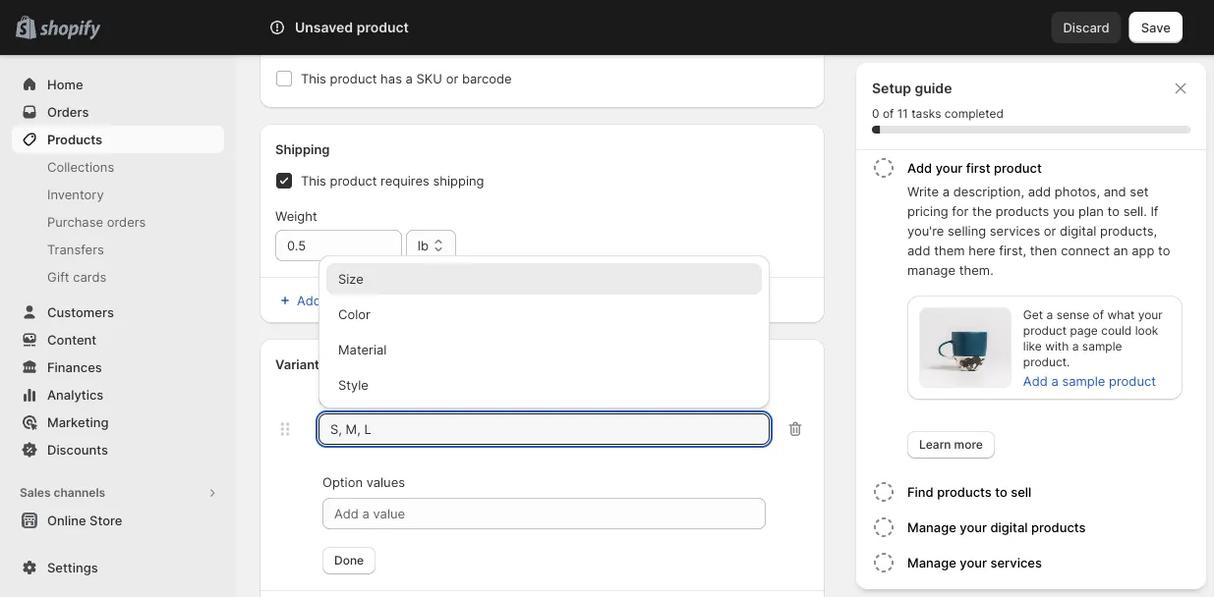 Task type: vqa. For each thing, say whether or not it's contained in the screenshot.
the This to the middle
yes



Task type: describe. For each thing, give the bounding box(es) containing it.
option for option name
[[319, 392, 359, 408]]

analytics link
[[12, 381, 224, 409]]

sales channels
[[20, 486, 105, 500]]

connect
[[1061, 243, 1110, 258]]

setup guide
[[872, 80, 952, 97]]

add for add your first product
[[908, 160, 932, 176]]

set
[[1130, 184, 1149, 199]]

then
[[1030, 243, 1057, 258]]

write
[[908, 184, 939, 199]]

orders
[[107, 214, 146, 230]]

style
[[338, 378, 369, 393]]

requires
[[381, 173, 430, 188]]

unsaved product
[[295, 19, 409, 36]]

add your first product
[[908, 160, 1042, 176]]

shipping
[[275, 142, 330, 157]]

manage your services button
[[908, 546, 1199, 581]]

size
[[338, 271, 364, 287]]

transfers link
[[12, 236, 224, 264]]

your for add your first product
[[936, 160, 963, 176]]

settings link
[[12, 555, 224, 582]]

add customs information
[[297, 293, 448, 308]]

1 vertical spatial sample
[[1062, 374, 1106, 389]]

product inside add your first product button
[[994, 160, 1042, 176]]

collections link
[[12, 153, 224, 181]]

search button
[[322, 12, 892, 43]]

sense
[[1057, 308, 1090, 322]]

0 vertical spatial of
[[883, 107, 894, 121]]

look
[[1135, 324, 1159, 338]]

gift cards link
[[12, 264, 224, 291]]

your for manage your services
[[960, 556, 987, 571]]

products inside button
[[937, 485, 992, 500]]

Add a value text field
[[322, 498, 766, 530]]

this product has a sku or barcode
[[301, 71, 512, 86]]

sales channels button
[[12, 480, 224, 507]]

lb
[[418, 238, 429, 253]]

gift cards
[[47, 269, 107, 285]]

learn more
[[919, 438, 983, 452]]

a down page
[[1072, 340, 1079, 354]]

sell.
[[1123, 204, 1147, 219]]

add customs information button
[[264, 287, 821, 315]]

transfers
[[47, 242, 104, 257]]

inventory
[[47, 187, 104, 202]]

a right get
[[1047, 308, 1053, 322]]

a right "has"
[[406, 71, 413, 86]]

weight
[[275, 208, 317, 224]]

your inside get a sense of what your product page could look like with a sample product. add a sample product
[[1138, 308, 1163, 322]]

this for this won't affect
[[301, 71, 326, 86]]

here
[[969, 243, 996, 258]]

won't
[[330, 8, 363, 23]]

services inside the write a description, add photos, and set pricing for the products you plan to sell. if you're selling services or digital products, add them here first, then connect an app to manage them.
[[990, 223, 1040, 238]]

if
[[1151, 204, 1159, 219]]

manage your digital products
[[908, 520, 1086, 535]]

unsaved
[[295, 19, 353, 36]]

add inside get a sense of what your product page could look like with a sample product. add a sample product
[[1023, 374, 1048, 389]]

guide
[[915, 80, 952, 97]]

reaches
[[454, 28, 502, 43]]

below.
[[561, 28, 600, 43]]

online
[[47, 513, 86, 528]]

a down the product.
[[1051, 374, 1059, 389]]

color
[[338, 307, 371, 322]]

1 vertical spatial add
[[908, 243, 931, 258]]

customers
[[47, 305, 114, 320]]

save
[[1141, 20, 1171, 35]]

a inside . staff will see a warning, but can complete sales when available inventory reaches zero and below.
[[569, 8, 576, 23]]

1 vertical spatial to
[[1158, 243, 1170, 258]]

store
[[90, 513, 122, 528]]

. staff will see a warning, but can complete sales when available inventory reaches zero and below.
[[301, 8, 775, 43]]

digital inside the write a description, add photos, and set pricing for the products you plan to sell. if you're selling services or digital products, add them here first, then connect an app to manage them.
[[1060, 223, 1097, 238]]

online store
[[47, 513, 122, 528]]

done
[[334, 554, 364, 568]]

first
[[966, 160, 991, 176]]

app
[[1132, 243, 1155, 258]]

tasks
[[912, 107, 941, 121]]

variants
[[275, 357, 326, 372]]

home link
[[12, 71, 224, 98]]

warning,
[[580, 8, 631, 23]]

analytics
[[47, 387, 104, 403]]

shopify
[[405, 8, 451, 23]]

to inside button
[[995, 485, 1008, 500]]

sku
[[416, 71, 442, 86]]

like
[[1023, 340, 1042, 354]]

can
[[659, 8, 680, 23]]

find products to sell button
[[908, 475, 1199, 510]]

staff
[[488, 8, 517, 23]]

you
[[1053, 204, 1075, 219]]

Weight text field
[[275, 230, 402, 262]]

learn
[[919, 438, 951, 452]]



Task type: locate. For each thing, give the bounding box(es) containing it.
discounts link
[[12, 437, 224, 464]]

0 horizontal spatial or
[[446, 71, 458, 86]]

mark find products to sell as done image
[[872, 481, 896, 504]]

sample down the product.
[[1062, 374, 1106, 389]]

2 this from the top
[[301, 71, 326, 86]]

1 this from the top
[[301, 8, 326, 23]]

product.
[[1023, 355, 1070, 370]]

0 vertical spatial to
[[1108, 204, 1120, 219]]

2 horizontal spatial add
[[1023, 374, 1048, 389]]

get a sense of what your product page could look like with a sample product. add a sample product
[[1023, 308, 1163, 389]]

add for add customs information
[[297, 293, 321, 308]]

0 horizontal spatial of
[[883, 107, 894, 121]]

sales
[[744, 8, 775, 23]]

services inside button
[[991, 556, 1042, 571]]

first,
[[999, 243, 1027, 258]]

add up write
[[908, 160, 932, 176]]

products down find products to sell button
[[1031, 520, 1086, 535]]

or inside the write a description, add photos, and set pricing for the products you plan to sell. if you're selling services or digital products, add them here first, then connect an app to manage them.
[[1044, 223, 1056, 238]]

customers link
[[12, 299, 224, 326]]

your left first
[[936, 160, 963, 176]]

0 vertical spatial add
[[1028, 184, 1051, 199]]

add inside add customs information button
[[297, 293, 321, 308]]

shipping
[[433, 173, 484, 188]]

products inside the write a description, add photos, and set pricing for the products you plan to sell. if you're selling services or digital products, add them here first, then connect an app to manage them.
[[996, 204, 1049, 219]]

an
[[1114, 243, 1128, 258]]

find products to sell
[[908, 485, 1032, 500]]

setup guide dialog
[[856, 63, 1206, 598]]

0 vertical spatial manage
[[908, 520, 957, 535]]

1 vertical spatial of
[[1093, 308, 1104, 322]]

your up 'manage your services'
[[960, 520, 987, 535]]

to left sell at right bottom
[[995, 485, 1008, 500]]

1 horizontal spatial add
[[908, 160, 932, 176]]

get
[[1023, 308, 1043, 322]]

plan
[[1079, 204, 1104, 219]]

1 vertical spatial this
[[301, 71, 326, 86]]

sample down could at bottom right
[[1082, 340, 1122, 354]]

option values
[[322, 475, 405, 490]]

0 vertical spatial services
[[990, 223, 1040, 238]]

learn more link
[[908, 432, 995, 459]]

your inside button
[[936, 160, 963, 176]]

manage your services
[[908, 556, 1042, 571]]

size option
[[319, 264, 770, 295]]

option for option values
[[322, 475, 363, 490]]

1 manage from the top
[[908, 520, 957, 535]]

products inside button
[[1031, 520, 1086, 535]]

a right write
[[943, 184, 950, 199]]

discard
[[1063, 20, 1110, 35]]

the
[[972, 204, 992, 219]]

and left set
[[1104, 184, 1126, 199]]

will
[[521, 8, 540, 23]]

1 vertical spatial services
[[991, 556, 1042, 571]]

1 horizontal spatial and
[[1104, 184, 1126, 199]]

shopify pos link
[[405, 8, 481, 23]]

1 horizontal spatial of
[[1093, 308, 1104, 322]]

1 vertical spatial and
[[1104, 184, 1126, 199]]

sell
[[1011, 485, 1032, 500]]

products link
[[12, 126, 224, 153]]

1 horizontal spatial digital
[[1060, 223, 1097, 238]]

this for shipping
[[301, 173, 326, 188]]

mark add your first product as done image
[[872, 156, 896, 180]]

see
[[544, 8, 565, 23]]

add down the you're
[[908, 243, 931, 258]]

list box containing size
[[319, 264, 770, 401]]

channels
[[54, 486, 105, 500]]

0 horizontal spatial digital
[[991, 520, 1028, 535]]

settings
[[47, 560, 98, 576]]

2 vertical spatial add
[[1023, 374, 1048, 389]]

services up first,
[[990, 223, 1040, 238]]

add down the product.
[[1023, 374, 1048, 389]]

1 horizontal spatial to
[[1108, 204, 1120, 219]]

11
[[897, 107, 908, 121]]

and inside . staff will see a warning, but can complete sales when available inventory reaches zero and below.
[[535, 28, 558, 43]]

manage for manage your digital products
[[908, 520, 957, 535]]

of up page
[[1093, 308, 1104, 322]]

this up when
[[301, 8, 326, 23]]

page
[[1070, 324, 1098, 338]]

write a description, add photos, and set pricing for the products you plan to sell. if you're selling services or digital products, add them here first, then connect an app to manage them.
[[908, 184, 1170, 278]]

products
[[996, 204, 1049, 219], [937, 485, 992, 500], [1031, 520, 1086, 535]]

this product requires shipping
[[301, 173, 484, 188]]

pos
[[455, 8, 481, 23]]

manage right mark manage your services as done image
[[908, 556, 957, 571]]

digital
[[1060, 223, 1097, 238], [991, 520, 1028, 535]]

completed
[[945, 107, 1004, 121]]

manage down find
[[908, 520, 957, 535]]

Size text field
[[319, 414, 770, 445]]

pricing
[[908, 204, 949, 219]]

finances link
[[12, 354, 224, 381]]

more
[[954, 438, 983, 452]]

2 manage from the top
[[908, 556, 957, 571]]

0 vertical spatial digital
[[1060, 223, 1097, 238]]

0 horizontal spatial add
[[297, 293, 321, 308]]

add inside add your first product button
[[908, 160, 932, 176]]

add your first product button
[[908, 150, 1199, 182]]

add left the customs
[[297, 293, 321, 308]]

0 vertical spatial add
[[908, 160, 932, 176]]

list box
[[319, 264, 770, 401]]

home
[[47, 77, 83, 92]]

digital up 'connect' at the right top
[[1060, 223, 1097, 238]]

of inside get a sense of what your product page could look like with a sample product. add a sample product
[[1093, 308, 1104, 322]]

your up 'look'
[[1138, 308, 1163, 322]]

2 vertical spatial to
[[995, 485, 1008, 500]]

manage for manage your services
[[908, 556, 957, 571]]

for
[[952, 204, 969, 219]]

this down when
[[301, 71, 326, 86]]

0 horizontal spatial add
[[908, 243, 931, 258]]

1 vertical spatial products
[[937, 485, 992, 500]]

orders
[[47, 104, 89, 119]]

this down shipping
[[301, 173, 326, 188]]

a inside the write a description, add photos, and set pricing for the products you plan to sell. if you're selling services or digital products, add them here first, then connect an app to manage them.
[[943, 184, 950, 199]]

done button
[[322, 548, 376, 575]]

1 vertical spatial manage
[[908, 556, 957, 571]]

and inside the write a description, add photos, and set pricing for the products you plan to sell. if you're selling services or digital products, add them here first, then connect an app to manage them.
[[1104, 184, 1126, 199]]

0 vertical spatial option
[[319, 392, 359, 408]]

with
[[1045, 340, 1069, 354]]

what
[[1108, 308, 1135, 322]]

purchase orders link
[[12, 208, 224, 236]]

0 vertical spatial products
[[996, 204, 1049, 219]]

to
[[1108, 204, 1120, 219], [1158, 243, 1170, 258], [995, 485, 1008, 500]]

online store button
[[0, 507, 236, 535]]

1 vertical spatial add
[[297, 293, 321, 308]]

find
[[908, 485, 934, 500]]

0 vertical spatial or
[[446, 71, 458, 86]]

and down see in the top left of the page
[[535, 28, 558, 43]]

2 vertical spatial products
[[1031, 520, 1086, 535]]

collections
[[47, 159, 114, 175]]

add down add your first product button
[[1028, 184, 1051, 199]]

1 horizontal spatial or
[[1044, 223, 1056, 238]]

products down "description,"
[[996, 204, 1049, 219]]

content
[[47, 332, 97, 348]]

products right find
[[937, 485, 992, 500]]

of right 0
[[883, 107, 894, 121]]

zero
[[505, 28, 532, 43]]

a right see in the top left of the page
[[569, 8, 576, 23]]

manage
[[908, 263, 956, 278]]

manage your digital products button
[[908, 510, 1199, 546]]

sales
[[20, 486, 51, 500]]

your down manage your digital products
[[960, 556, 987, 571]]

1 vertical spatial or
[[1044, 223, 1056, 238]]

to left sell.
[[1108, 204, 1120, 219]]

to right app
[[1158, 243, 1170, 258]]

mark manage your services as done image
[[872, 552, 896, 575]]

finances
[[47, 360, 102, 375]]

manage
[[908, 520, 957, 535], [908, 556, 957, 571]]

add your first product element
[[868, 182, 1199, 459]]

available
[[337, 28, 390, 43]]

has
[[381, 71, 402, 86]]

customs
[[325, 293, 376, 308]]

1 vertical spatial option
[[322, 475, 363, 490]]

services down manage your digital products
[[991, 556, 1042, 571]]

complete
[[684, 8, 740, 23]]

or up then
[[1044, 223, 1056, 238]]

0 horizontal spatial and
[[535, 28, 558, 43]]

2 vertical spatial this
[[301, 173, 326, 188]]

marketing
[[47, 415, 109, 430]]

1 vertical spatial digital
[[991, 520, 1028, 535]]

option left name
[[319, 392, 359, 408]]

cards
[[73, 269, 107, 285]]

0
[[872, 107, 879, 121]]

your for manage your digital products
[[960, 520, 987, 535]]

them.
[[959, 263, 994, 278]]

orders link
[[12, 98, 224, 126]]

marketing link
[[12, 409, 224, 437]]

digital down sell at right bottom
[[991, 520, 1028, 535]]

0 horizontal spatial to
[[995, 485, 1008, 500]]

a
[[569, 8, 576, 23], [406, 71, 413, 86], [943, 184, 950, 199], [1047, 308, 1053, 322], [1072, 340, 1079, 354], [1051, 374, 1059, 389]]

3 this from the top
[[301, 173, 326, 188]]

discard button
[[1052, 12, 1122, 43]]

0 vertical spatial sample
[[1082, 340, 1122, 354]]

digital inside button
[[991, 520, 1028, 535]]

1 horizontal spatial add
[[1028, 184, 1051, 199]]

0 vertical spatial and
[[535, 28, 558, 43]]

or right "sku"
[[446, 71, 458, 86]]

purchase
[[47, 214, 103, 230]]

purchase orders
[[47, 214, 146, 230]]

selling
[[948, 223, 986, 238]]

mark manage your digital products as done image
[[872, 516, 896, 540]]

description,
[[953, 184, 1025, 199]]

option left values
[[322, 475, 363, 490]]

0 vertical spatial this
[[301, 8, 326, 23]]

material
[[338, 342, 387, 357]]

content link
[[12, 326, 224, 354]]

discounts
[[47, 442, 108, 458]]

online store link
[[12, 507, 224, 535]]

2 horizontal spatial to
[[1158, 243, 1170, 258]]

shopify image
[[40, 20, 101, 40]]

information
[[380, 293, 448, 308]]



